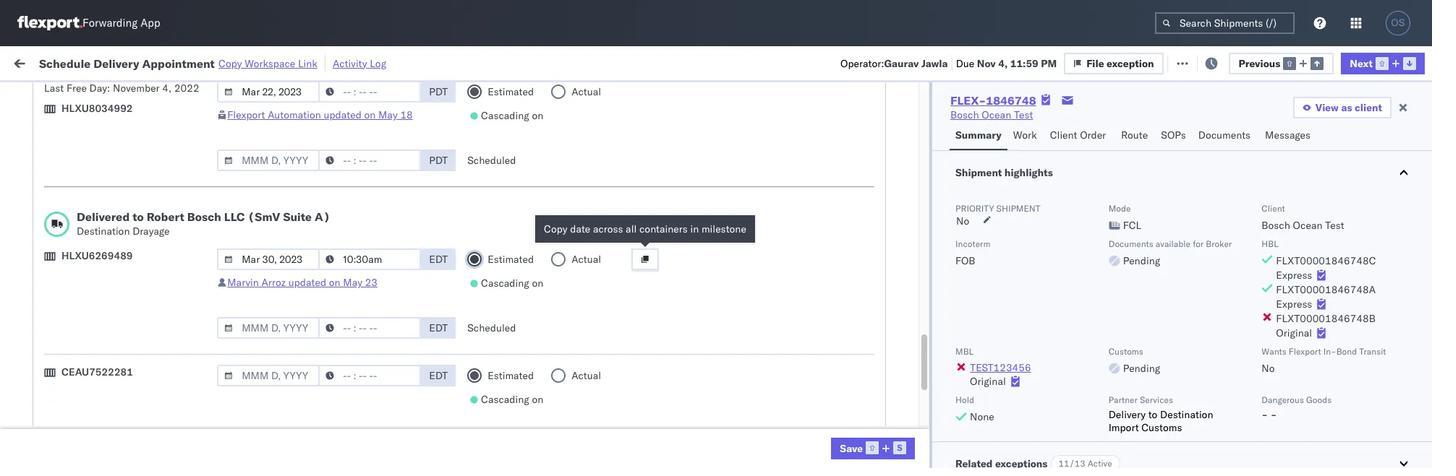 Task type: locate. For each thing, give the bounding box(es) containing it.
pdt, right am
[[302, 145, 325, 158]]

test123456 for omkar savant
[[1073, 209, 1134, 222]]

-- : -- -- text field
[[318, 150, 421, 171], [318, 318, 421, 339], [318, 365, 421, 387]]

1 horizontal spatial import
[[1109, 422, 1139, 435]]

sops button
[[1155, 122, 1193, 150]]

0 vertical spatial confirm
[[33, 399, 70, 412]]

2 pst, from the top
[[302, 336, 324, 349]]

2 upload from the top
[[33, 303, 66, 316]]

1 vertical spatial -- : -- -- text field
[[318, 318, 421, 339]]

2022 for 11:00 pm pst, nov 8, 2022 upload customs clearance documents link
[[359, 304, 385, 317]]

0 vertical spatial client
[[1050, 129, 1077, 142]]

schedule pickup from los angeles, ca button
[[33, 175, 211, 191], [33, 207, 211, 223], [33, 271, 211, 287], [33, 335, 211, 350]]

mmm d, yyyy text field down 11:00
[[217, 318, 320, 339]]

pdt, up 11:00 pm pst, nov 8, 2022
[[302, 272, 325, 285]]

client inside client bosch ocean test incoterm fob
[[1262, 203, 1285, 214]]

gaurav for caiu7969337
[[1270, 145, 1303, 158]]

test123456 for gaurav jawla
[[1073, 241, 1134, 254]]

to down services on the right bottom of the page
[[1148, 409, 1158, 422]]

scheduled for edt
[[467, 322, 516, 335]]

dangerous
[[1262, 395, 1304, 406]]

2 cascading on from the top
[[481, 277, 543, 290]]

ceau7522281, down priority shipment
[[970, 240, 1045, 253]]

cascading on
[[481, 109, 543, 122], [481, 277, 543, 290], [481, 394, 543, 407]]

2 flex-1889466 from the top
[[867, 368, 942, 381]]

ceau7522281, down fob
[[970, 272, 1045, 285]]

12:00 am pdt, aug 19, 2022
[[253, 145, 393, 158]]

clearance
[[112, 144, 158, 157], [112, 303, 158, 316]]

delivery down "partner"
[[1109, 409, 1146, 422]]

clearance down the hlxu6269489
[[112, 303, 158, 316]]

copy inside schedule delivery appointment copy workspace link
[[218, 57, 242, 70]]

2 lhuu7894563, uetu5238478 from the top
[[970, 367, 1118, 380]]

nov for second schedule pickup from los angeles, ca link from the top of the page
[[327, 209, 346, 222]]

upload
[[33, 144, 66, 157], [33, 303, 66, 316]]

angeles, for third schedule pickup from los angeles, ca link
[[155, 272, 195, 285]]

2 11:59 pm pdt, nov 4, 2022 from the top
[[253, 209, 385, 222]]

2 estimated from the top
[[488, 253, 534, 266]]

2 express from the top
[[1276, 298, 1312, 311]]

3 uetu5238478 from the top
[[1048, 399, 1118, 412]]

sops
[[1161, 129, 1186, 142]]

2 pdt from the top
[[429, 154, 448, 167]]

1 vertical spatial savant
[[1303, 400, 1334, 413]]

2 ceau7522281, from the top
[[970, 208, 1045, 221]]

express up flxt00001846748a
[[1276, 269, 1312, 282]]

numbers inside 'button'
[[1125, 118, 1161, 129]]

file exception
[[1185, 56, 1252, 69], [1087, 57, 1154, 70]]

2 vertical spatial -- : -- -- text field
[[318, 365, 421, 387]]

0 horizontal spatial for
[[139, 89, 151, 100]]

appointment down drayage
[[118, 240, 178, 253]]

0 vertical spatial mmm d, yyyy text field
[[217, 249, 320, 271]]

2 ceau7522281, hlxu6269489, hlxu8034992 from the top
[[970, 208, 1195, 221]]

schedule pickup from los angeles, ca button up 'ceau7522281'
[[33, 335, 211, 350]]

destination inside the delivered to robert bosch llc (smv suite a) destination drayage
[[77, 225, 130, 238]]

link
[[298, 57, 317, 70]]

2 schedule pickup from los angeles, ca from the top
[[33, 208, 211, 221]]

10 resize handle column header from the left
[[1348, 112, 1365, 469]]

1 clearance from the top
[[112, 144, 158, 157]]

nov left 23
[[327, 272, 346, 285]]

risk
[[300, 56, 317, 69]]

hlxu8034992 down documents available for broker
[[1124, 272, 1195, 285]]

omkar up the hbl on the right bottom of page
[[1270, 209, 1301, 222]]

test123456 down ymluw236679313
[[1073, 209, 1134, 222]]

1 vertical spatial confirm
[[33, 431, 70, 444]]

flex-1889466
[[867, 336, 942, 349], [867, 368, 942, 381], [867, 400, 942, 413], [867, 431, 942, 445]]

3 11:59 pm pdt, nov 4, 2022 from the top
[[253, 241, 385, 254]]

0 vertical spatial -- : -- -- text field
[[318, 81, 421, 103]]

work up status : ready for work, blocked, in progress
[[158, 56, 183, 69]]

in
[[690, 223, 699, 236]]

3 abcdefg78456546 from the top
[[1073, 400, 1170, 413]]

numbers
[[1125, 118, 1161, 129], [970, 124, 1006, 135]]

wants
[[1262, 346, 1287, 357]]

nov down a) on the left top of page
[[327, 241, 346, 254]]

0 vertical spatial to
[[133, 210, 144, 224]]

by:
[[52, 89, 66, 102]]

shipment
[[956, 166, 1002, 179]]

1 confirm from the top
[[33, 399, 70, 412]]

1 vertical spatial copy
[[544, 223, 568, 236]]

express up flxt00001846748b
[[1276, 298, 1312, 311]]

3 resize handle column header from the left
[[457, 112, 474, 469]]

2 -- : -- -- text field from the top
[[318, 318, 421, 339]]

1 horizontal spatial work
[[1013, 129, 1037, 142]]

ocean inside bosch ocean test link
[[982, 109, 1011, 122]]

0 vertical spatial dec
[[326, 336, 345, 349]]

angeles, for confirm pickup from los angeles, ca link
[[149, 399, 189, 412]]

3 cascading on from the top
[[481, 394, 543, 407]]

1 vertical spatial upload customs clearance documents link
[[33, 303, 213, 317]]

to up drayage
[[133, 210, 144, 224]]

estimated for pdt
[[488, 85, 534, 98]]

upload customs clearance documents button down the hlxu6269489
[[33, 303, 213, 319]]

mmm d, yyyy text field up arroz
[[217, 249, 320, 271]]

2 vertical spatial no
[[1262, 362, 1275, 375]]

1 schedule delivery appointment button from the top
[[33, 239, 178, 255]]

1 pending from the top
[[1123, 255, 1160, 268]]

for left broker
[[1193, 239, 1204, 250]]

ceau7522281, hlxu6269489, hlxu8034992 for second schedule pickup from los angeles, ca link from the top of the page
[[970, 208, 1195, 221]]

containers
[[639, 223, 688, 236]]

ca for confirm pickup from los angeles, ca link
[[192, 399, 206, 412]]

1 schedule pickup from los angeles, ca link from the top
[[33, 175, 211, 190]]

1 vertical spatial schedule delivery appointment
[[33, 367, 178, 380]]

4 ceau7522281, hlxu6269489, hlxu8034992 from the top
[[970, 272, 1195, 285]]

1 vertical spatial mmm d, yyyy text field
[[217, 365, 320, 387]]

schedule pickup from los angeles, ca for second schedule pickup from los angeles, ca link from the top of the page
[[33, 208, 211, 221]]

0 horizontal spatial mode
[[481, 118, 504, 129]]

0 vertical spatial pending
[[1123, 255, 1160, 268]]

0 horizontal spatial copy
[[218, 57, 242, 70]]

0 vertical spatial may
[[378, 109, 398, 122]]

next
[[1350, 57, 1373, 70]]

1 ocean fcl from the top
[[481, 145, 532, 158]]

clearance for 12:00 am pdt, aug 19, 2022
[[112, 144, 158, 157]]

11:59 pm pst, dec 13, 2022 for schedule delivery appointment
[[253, 368, 391, 381]]

pickup up 'ceau7522281'
[[79, 335, 110, 348]]

client order button
[[1044, 122, 1115, 150]]

1 edt from the top
[[429, 253, 448, 266]]

0 vertical spatial pst,
[[302, 304, 324, 317]]

2 cascading from the top
[[481, 277, 529, 290]]

omkar
[[1270, 209, 1301, 222], [1270, 400, 1301, 413]]

schedule pickup from los angeles, ca for first schedule pickup from los angeles, ca link
[[33, 176, 211, 189]]

0 vertical spatial omkar savant
[[1270, 209, 1334, 222]]

0 vertical spatial -- : -- -- text field
[[318, 150, 421, 171]]

work
[[41, 52, 79, 73]]

pickup up the hlxu6269489
[[79, 208, 110, 221]]

gaurav jawla
[[1270, 145, 1330, 158], [1270, 241, 1330, 254]]

1 vertical spatial edt
[[429, 322, 448, 335]]

savant for ceau7522281, hlxu6269489, hlxu8034992
[[1303, 209, 1334, 222]]

omkar savant up the hbl on the right bottom of page
[[1270, 209, 1334, 222]]

ca for first schedule pickup from los angeles, ca link
[[198, 176, 211, 189]]

0 horizontal spatial no
[[342, 89, 354, 100]]

1 express from the top
[[1276, 269, 1312, 282]]

schedule delivery appointment button up confirm pickup from los angeles, ca
[[33, 366, 178, 382]]

1846748
[[986, 93, 1036, 108], [898, 177, 942, 190], [898, 209, 942, 222], [898, 241, 942, 254], [898, 272, 942, 285], [898, 304, 942, 317]]

1 - from the left
[[1262, 409, 1268, 422]]

pdt, for first schedule pickup from los angeles, ca link
[[302, 177, 325, 190]]

next button
[[1341, 52, 1425, 74]]

1 horizontal spatial destination
[[1160, 409, 1213, 422]]

nov right suite
[[327, 209, 346, 222]]

nov right due
[[977, 57, 996, 70]]

flexport
[[227, 109, 265, 122], [1289, 346, 1321, 357]]

2 omkar savant from the top
[[1270, 400, 1334, 413]]

no right the snoozed
[[342, 89, 354, 100]]

gaurav jawla up flxt00001846748c
[[1270, 241, 1330, 254]]

2 clearance from the top
[[112, 303, 158, 316]]

save button
[[831, 438, 915, 460]]

2 upload customs clearance documents link from the top
[[33, 303, 213, 317]]

hlxu8034992 down status
[[61, 102, 133, 115]]

0 horizontal spatial :
[[105, 89, 107, 100]]

1 vertical spatial mode
[[1109, 203, 1131, 214]]

dec for schedule pickup from los angeles, ca
[[326, 336, 345, 349]]

to inside the delivered to robert bosch llc (smv suite a) destination drayage
[[133, 210, 144, 224]]

actual for pdt
[[572, 85, 601, 98]]

cascading on for pdt
[[481, 109, 543, 122]]

1 pdt from the top
[[429, 85, 448, 98]]

test
[[1014, 109, 1033, 122], [647, 177, 667, 190], [750, 177, 769, 190], [647, 209, 667, 222], [750, 209, 769, 222], [1325, 219, 1344, 232], [647, 241, 667, 254], [750, 241, 769, 254], [647, 272, 667, 285], [647, 368, 667, 381]]

6 ocean fcl from the top
[[481, 368, 532, 381]]

upload customs clearance documents down the hlxu6269489
[[33, 303, 213, 316]]

1 vertical spatial cascading
[[481, 277, 529, 290]]

2 schedule delivery appointment from the top
[[33, 367, 178, 380]]

schedule delivery appointment down the delivered
[[33, 240, 178, 253]]

4 lhuu7894563, from the top
[[970, 431, 1045, 444]]

schedule pickup from los angeles, ca button up drayage
[[33, 207, 211, 223]]

schedule delivery appointment link
[[33, 239, 178, 254], [33, 366, 178, 381]]

1 savant from the top
[[1303, 209, 1334, 222]]

13,
[[348, 336, 363, 349], [348, 368, 363, 381]]

exception up mbl/mawb numbers on the right of page
[[1107, 57, 1154, 70]]

0 vertical spatial for
[[139, 89, 151, 100]]

pst, for documents
[[302, 304, 324, 317]]

schedule delivery appointment for 11:59 pm pdt, nov 4, 2022
[[33, 240, 178, 253]]

destination inside partner services delivery to destination import customs
[[1160, 409, 1213, 422]]

Search Work text field
[[945, 52, 1103, 73]]

container numbers button
[[963, 109, 1051, 135]]

0 horizontal spatial client
[[1050, 129, 1077, 142]]

1 vertical spatial express
[[1276, 298, 1312, 311]]

1 vertical spatial 11:59 pm pst, dec 13, 2022
[[253, 368, 391, 381]]

ceau7522281, hlxu6269489, hlxu8034992
[[970, 177, 1195, 190], [970, 208, 1195, 221], [970, 240, 1195, 253], [970, 272, 1195, 285]]

bosch
[[951, 109, 979, 122], [584, 177, 612, 190], [686, 177, 715, 190], [584, 209, 612, 222], [686, 209, 715, 222], [187, 210, 221, 224], [1262, 219, 1290, 232], [584, 241, 612, 254], [686, 241, 715, 254], [584, 272, 612, 285], [584, 368, 612, 381]]

2 vertical spatial jawla
[[1305, 241, 1330, 254]]

0 vertical spatial omkar
[[1270, 209, 1301, 222]]

3 ceau7522281, hlxu6269489, hlxu8034992 from the top
[[970, 240, 1195, 253]]

omkar for lhuu7894563, uetu5238478
[[1270, 400, 1301, 413]]

incoterm
[[956, 239, 991, 250]]

0 vertical spatial work
[[158, 56, 183, 69]]

priority shipment
[[956, 203, 1041, 214]]

2 -- : -- -- text field from the top
[[318, 249, 421, 271]]

MMM D, YYYY text field
[[217, 81, 320, 103], [217, 150, 320, 171], [217, 318, 320, 339]]

pending down documents available for broker
[[1123, 255, 1160, 268]]

0 vertical spatial upload customs clearance documents button
[[33, 144, 213, 160]]

confirm
[[33, 399, 70, 412], [33, 431, 70, 444]]

client inside button
[[1050, 129, 1077, 142]]

save
[[840, 442, 863, 455]]

6 resize handle column header from the left
[[820, 112, 837, 469]]

1 upload customs clearance documents from the top
[[33, 144, 213, 157]]

0 vertical spatial upload customs clearance documents link
[[33, 144, 213, 158]]

1 -- : -- -- text field from the top
[[318, 150, 421, 171]]

2 pending from the top
[[1123, 362, 1160, 375]]

aug
[[328, 145, 347, 158]]

2 11:59 pm pst, dec 13, 2022 from the top
[[253, 368, 391, 381]]

1 vertical spatial original
[[970, 375, 1006, 388]]

hlxu8034992 up documents available for broker
[[1124, 208, 1195, 221]]

4, left 23
[[348, 272, 358, 285]]

bosch inside client bosch ocean test incoterm fob
[[1262, 219, 1290, 232]]

1 vertical spatial upload customs clearance documents
[[33, 303, 213, 316]]

0 horizontal spatial to
[[133, 210, 144, 224]]

11:59 pm pdt, nov 4, 2022
[[253, 177, 385, 190], [253, 209, 385, 222], [253, 241, 385, 254], [253, 272, 385, 285]]

available
[[1156, 239, 1191, 250]]

schedule delivery appointment link up confirm pickup from los angeles, ca
[[33, 366, 178, 381]]

pdt, down a) on the left top of page
[[302, 241, 325, 254]]

1 vertical spatial test123456
[[1073, 241, 1134, 254]]

2 : from the left
[[336, 89, 339, 100]]

savant
[[1303, 209, 1334, 222], [1303, 400, 1334, 413]]

2 horizontal spatial no
[[1262, 362, 1275, 375]]

1 vertical spatial import
[[1109, 422, 1139, 435]]

1 13, from the top
[[348, 336, 363, 349]]

1 vertical spatial scheduled
[[467, 322, 516, 335]]

customs down workitem button
[[69, 144, 109, 157]]

0 vertical spatial edt
[[429, 253, 448, 266]]

1 vertical spatial pst,
[[302, 336, 324, 349]]

3 estimated from the top
[[488, 370, 534, 383]]

ca for fourth schedule pickup from los angeles, ca link from the top of the page
[[198, 335, 211, 348]]

1 vertical spatial may
[[343, 276, 362, 289]]

angeles, inside button
[[149, 399, 189, 412]]

cascading on for edt
[[481, 277, 543, 290]]

1 horizontal spatial no
[[956, 215, 969, 228]]

1 horizontal spatial for
[[1193, 239, 1204, 250]]

hlxu6269489
[[61, 250, 133, 263]]

flexport inside wants flexport in-bond transit no
[[1289, 346, 1321, 357]]

appointment up status : ready for work, blocked, in progress
[[142, 56, 215, 71]]

7 ocean fcl from the top
[[481, 400, 532, 413]]

0 horizontal spatial original
[[970, 375, 1006, 388]]

priority
[[956, 203, 994, 214]]

mbl
[[956, 346, 974, 357]]

schedule delivery appointment link down the delivered
[[33, 239, 178, 254]]

gaurav jawla down messages
[[1270, 145, 1330, 158]]

file
[[1185, 56, 1202, 69], [1087, 57, 1104, 70]]

9 resize handle column header from the left
[[1245, 112, 1263, 469]]

jawla up flxt00001846748c
[[1305, 241, 1330, 254]]

1 vertical spatial cascading on
[[481, 277, 543, 290]]

test123456 left 'available' in the right bottom of the page
[[1073, 241, 1134, 254]]

11:59 pm pdt, nov 4, 2022 for third schedule pickup from los angeles, ca link
[[253, 272, 385, 285]]

pdt, right (smv
[[302, 209, 325, 222]]

work,
[[153, 89, 176, 100]]

2 schedule delivery appointment button from the top
[[33, 366, 178, 382]]

1 vertical spatial for
[[1193, 239, 1204, 250]]

1 gaurav jawla from the top
[[1270, 145, 1330, 158]]

3 mmm d, yyyy text field from the top
[[217, 318, 320, 339]]

1 ceau7522281, hlxu6269489, hlxu8034992 from the top
[[970, 177, 1195, 190]]

schedule pickup from los angeles, ca for third schedule pickup from los angeles, ca link
[[33, 272, 211, 285]]

nov for 11:00 pm pst, nov 8, 2022 upload customs clearance documents link
[[326, 304, 345, 317]]

on
[[355, 56, 366, 69], [364, 109, 376, 122], [532, 109, 543, 122], [329, 276, 340, 289], [532, 277, 543, 290], [532, 394, 543, 407]]

jawla down messages
[[1305, 145, 1330, 158]]

original
[[1276, 327, 1312, 340], [970, 375, 1006, 388]]

2 resize handle column header from the left
[[401, 112, 419, 469]]

1 vertical spatial actual
[[572, 253, 601, 266]]

hlxu8034992 for third schedule pickup from los angeles, ca link
[[1124, 272, 1195, 285]]

schedule pickup from los angeles, ca up drayage
[[33, 208, 211, 221]]

0 vertical spatial schedule delivery appointment button
[[33, 239, 178, 255]]

0 vertical spatial upload
[[33, 144, 66, 157]]

0 horizontal spatial file
[[1087, 57, 1104, 70]]

last free day: november 4, 2022
[[44, 82, 199, 95]]

1 vertical spatial no
[[956, 215, 969, 228]]

may left 23
[[343, 276, 362, 289]]

message (0)
[[195, 56, 254, 69]]

2 vertical spatial gaurav
[[1270, 241, 1303, 254]]

my
[[14, 52, 37, 73]]

work up caiu7969337
[[1013, 129, 1037, 142]]

edt for 3rd -- : -- -- text field from the top
[[429, 370, 448, 383]]

client left order
[[1050, 129, 1077, 142]]

0 vertical spatial import
[[123, 56, 156, 69]]

forwarding app link
[[17, 16, 160, 30]]

estimated for edt
[[488, 253, 534, 266]]

1660288
[[898, 145, 942, 158]]

gaurav down messages
[[1270, 145, 1303, 158]]

1 horizontal spatial :
[[336, 89, 339, 100]]

schedule pickup from los angeles, ca link up drayage
[[33, 207, 211, 222]]

1 horizontal spatial client
[[1262, 203, 1285, 214]]

hlxu8034992 down the sops button
[[1124, 177, 1195, 190]]

los inside confirm pickup from los angeles, ca link
[[131, 399, 147, 412]]

-- : -- -- text field
[[318, 81, 421, 103], [318, 249, 421, 271]]

11:59 pm pst, dec 13, 2022 for schedule pickup from los angeles, ca
[[253, 336, 391, 349]]

0 vertical spatial schedule delivery appointment link
[[33, 239, 178, 254]]

schedule pickup from los angeles, ca down the hlxu6269489
[[33, 272, 211, 285]]

2 upload customs clearance documents button from the top
[[33, 303, 213, 319]]

dangerous goods - -
[[1262, 395, 1332, 422]]

1 schedule delivery appointment link from the top
[[33, 239, 178, 254]]

2 scheduled from the top
[[467, 322, 516, 335]]

1 vertical spatial omkar savant
[[1270, 400, 1334, 413]]

-- : -- -- text field for 18
[[318, 150, 421, 171]]

2 savant from the top
[[1303, 400, 1334, 413]]

1 dec from the top
[[326, 336, 345, 349]]

client up the hbl on the right bottom of page
[[1262, 203, 1285, 214]]

1 vertical spatial -- : -- -- text field
[[318, 249, 421, 271]]

client for order
[[1050, 129, 1077, 142]]

confirm for confirm pickup from los angeles, ca
[[33, 399, 70, 412]]

appointment for 11:59 pm pdt, nov 4, 2022
[[118, 240, 178, 253]]

hlxu8034992
[[61, 102, 133, 115], [1124, 177, 1195, 190], [1124, 208, 1195, 221], [1124, 240, 1195, 253], [1124, 272, 1195, 285]]

1 upload from the top
[[33, 144, 66, 157]]

0 vertical spatial pdt
[[429, 85, 448, 98]]

pst, for los
[[302, 336, 324, 349]]

1 horizontal spatial mode
[[1109, 203, 1131, 214]]

pending
[[1123, 255, 1160, 268], [1123, 362, 1160, 375]]

upload customs clearance documents for 11:00
[[33, 303, 213, 316]]

savant down wants flexport in-bond transit no
[[1303, 400, 1334, 413]]

3 hlxu6269489, from the top
[[1047, 240, 1121, 253]]

angeles, for second schedule pickup from los angeles, ca link from the top of the page
[[155, 208, 195, 221]]

flexport. image
[[17, 16, 82, 30]]

gaurav jawla for ymluw236679313
[[1270, 145, 1330, 158]]

view as client
[[1316, 101, 1382, 114]]

mmm d, yyyy text field down copy workspace link button
[[217, 81, 320, 103]]

from up 'ceau7522281'
[[113, 335, 134, 348]]

flex-1660288
[[867, 145, 942, 158]]

1 vertical spatial schedule delivery appointment link
[[33, 366, 178, 381]]

0 vertical spatial cascading on
[[481, 109, 543, 122]]

1 horizontal spatial to
[[1148, 409, 1158, 422]]

: up flexport automation updated on may 18
[[336, 89, 339, 100]]

my work
[[14, 52, 79, 73]]

0 vertical spatial upload customs clearance documents
[[33, 144, 213, 157]]

mmm d, yyyy text field for -- : -- -- text box related to 23
[[217, 249, 320, 271]]

4 schedule pickup from los angeles, ca from the top
[[33, 335, 211, 348]]

updated for arroz
[[288, 276, 326, 289]]

1 vertical spatial pending
[[1123, 362, 1160, 375]]

may for 18
[[378, 109, 398, 122]]

hlxu8034992 for first schedule pickup from los angeles, ca link
[[1124, 177, 1195, 190]]

4 11:59 pm pdt, nov 4, 2022 from the top
[[253, 272, 385, 285]]

1 vertical spatial client
[[1262, 203, 1285, 214]]

1 horizontal spatial flexport
[[1289, 346, 1321, 357]]

pickup down the hlxu6269489
[[79, 272, 110, 285]]

0 vertical spatial estimated
[[488, 85, 534, 98]]

3 ceau7522281, from the top
[[970, 240, 1045, 253]]

2 vertical spatial mmm d, yyyy text field
[[217, 318, 320, 339]]

1 vertical spatial flexport
[[1289, 346, 1321, 357]]

clearance down workitem button
[[112, 144, 158, 157]]

bosch ocean test
[[951, 109, 1033, 122], [584, 177, 667, 190], [686, 177, 769, 190], [584, 209, 667, 222], [686, 209, 769, 222], [584, 241, 667, 254], [686, 241, 769, 254], [584, 272, 667, 285], [584, 368, 667, 381]]

1 vertical spatial dec
[[326, 368, 345, 381]]

schedule pickup from los angeles, ca up the delivered
[[33, 176, 211, 189]]

copy up in
[[218, 57, 242, 70]]

2 vertical spatial test123456
[[970, 362, 1031, 375]]

hold
[[956, 395, 974, 406]]

1 : from the left
[[105, 89, 107, 100]]

no down priority
[[956, 215, 969, 228]]

-- : -- -- text field down log
[[318, 81, 421, 103]]

mode inside 'button'
[[481, 118, 504, 129]]

-- : -- -- text field for 18
[[318, 81, 421, 103]]

appointment for 11:59 pm pst, dec 13, 2022
[[118, 367, 178, 380]]

exception down search shipments (/) text box
[[1205, 56, 1252, 69]]

upload customs clearance documents link down workitem button
[[33, 144, 213, 158]]

3 schedule pickup from los angeles, ca from the top
[[33, 272, 211, 285]]

MMM D, YYYY text field
[[217, 249, 320, 271], [217, 365, 320, 387]]

upload customs clearance documents button down workitem button
[[33, 144, 213, 160]]

resize handle column header
[[227, 112, 244, 469], [401, 112, 419, 469], [457, 112, 474, 469], [559, 112, 577, 469], [662, 112, 679, 469], [820, 112, 837, 469], [946, 112, 963, 469], [1048, 112, 1066, 469], [1245, 112, 1263, 469], [1348, 112, 1365, 469], [1395, 112, 1413, 469]]

4 ceau7522281, from the top
[[970, 272, 1045, 285]]

upload down the hlxu6269489
[[33, 303, 66, 316]]

file down search shipments (/) text box
[[1185, 56, 1202, 69]]

2 gaurav jawla from the top
[[1270, 241, 1330, 254]]

0 horizontal spatial -
[[1262, 409, 1268, 422]]

documents available for broker
[[1109, 239, 1232, 250]]

omkar left goods
[[1270, 400, 1301, 413]]

1 actual from the top
[[572, 85, 601, 98]]

in
[[217, 89, 225, 100]]

1 upload customs clearance documents link from the top
[[33, 144, 213, 158]]

jawla left due
[[921, 57, 948, 70]]

confirm inside button
[[33, 399, 70, 412]]

numbers inside container numbers
[[970, 124, 1006, 135]]

flex-1846748 button
[[844, 173, 945, 193], [844, 173, 945, 193], [844, 205, 945, 225], [844, 205, 945, 225], [844, 237, 945, 257], [844, 237, 945, 257], [844, 269, 945, 289], [844, 269, 945, 289], [844, 301, 945, 321], [844, 301, 945, 321]]

original down test123456 'button'
[[970, 375, 1006, 388]]

omkar savant down wants flexport in-bond transit no
[[1270, 400, 1334, 413]]

los down drayage
[[136, 272, 153, 285]]

2 vertical spatial actual
[[572, 370, 601, 383]]

gaurav
[[884, 57, 919, 70], [1270, 145, 1303, 158], [1270, 241, 1303, 254]]

2022 for first schedule pickup from los angeles, ca link
[[360, 177, 385, 190]]

1 omkar from the top
[[1270, 209, 1301, 222]]

file up mbl/mawb
[[1087, 57, 1104, 70]]

lhuu7894563, down "none"
[[970, 431, 1045, 444]]

upload for 12:00 am pdt, aug 19, 2022
[[33, 144, 66, 157]]

updated for automation
[[324, 109, 362, 122]]

client bosch ocean test incoterm fob
[[956, 203, 1344, 268]]

express for flxt00001846748c
[[1276, 269, 1312, 282]]

13, for schedule pickup from los angeles, ca
[[348, 336, 363, 349]]

2 schedule pickup from los angeles, ca button from the top
[[33, 207, 211, 223]]

-
[[1262, 409, 1268, 422], [1271, 409, 1277, 422]]

-- : -- -- text field up 23
[[318, 249, 421, 271]]

1 vertical spatial estimated
[[488, 253, 534, 266]]

mbl/mawb
[[1073, 118, 1123, 129]]

upload customs clearance documents link down the hlxu6269489
[[33, 303, 213, 317]]

in-
[[1324, 346, 1337, 357]]

ceau7522281, up priority shipment
[[970, 177, 1045, 190]]

1 vertical spatial destination
[[1160, 409, 1213, 422]]

pdt for -- : -- -- text box corresponding to 18
[[429, 85, 448, 98]]

1 omkar savant from the top
[[1270, 209, 1334, 222]]

pdt for 18 -- : -- -- text field
[[429, 154, 448, 167]]

schedule pickup from los angeles, ca link down the hlxu6269489
[[33, 271, 211, 285]]

filtered
[[14, 89, 50, 102]]

robert
[[147, 210, 184, 224]]

client for bosch
[[1262, 203, 1285, 214]]

goods
[[1306, 395, 1332, 406]]

1 vertical spatial upload
[[33, 303, 66, 316]]

1 schedule delivery appointment from the top
[[33, 240, 178, 253]]

express
[[1276, 269, 1312, 282], [1276, 298, 1312, 311]]

1 horizontal spatial exception
[[1205, 56, 1252, 69]]

appointment up confirm pickup from los angeles, ca
[[118, 367, 178, 380]]

1 vertical spatial mmm d, yyyy text field
[[217, 150, 320, 171]]

2022 for third schedule pickup from los angeles, ca link
[[360, 272, 385, 285]]

11:59
[[1010, 57, 1039, 70], [253, 177, 281, 190], [253, 209, 281, 222], [253, 241, 281, 254], [253, 272, 281, 285], [253, 336, 281, 349], [253, 368, 281, 381]]

updated
[[324, 109, 362, 122], [288, 276, 326, 289]]

0 vertical spatial mode
[[481, 118, 504, 129]]

updated up 11:00 pm pst, nov 8, 2022
[[288, 276, 326, 289]]

mmm d, yyyy text field for 3rd -- : -- -- text field from the top
[[217, 365, 320, 387]]

schedule pickup from los angeles, ca button down the hlxu6269489
[[33, 271, 211, 287]]

2 vertical spatial appointment
[[118, 367, 178, 380]]

upload customs clearance documents down workitem button
[[33, 144, 213, 157]]

1 cascading on from the top
[[481, 109, 543, 122]]

confirm delivery
[[33, 431, 110, 444]]

2 vertical spatial estimated
[[488, 370, 534, 383]]

no down wants
[[1262, 362, 1275, 375]]

upload down workitem
[[33, 144, 66, 157]]

no
[[342, 89, 354, 100], [956, 215, 969, 228], [1262, 362, 1275, 375]]

ca inside button
[[192, 399, 206, 412]]

documents button
[[1193, 122, 1259, 150]]

1 vertical spatial schedule delivery appointment button
[[33, 366, 178, 382]]

jawla for ceau7522281, hlxu6269489, hlxu8034992
[[1305, 241, 1330, 254]]

message
[[195, 56, 235, 69]]

0 horizontal spatial numbers
[[970, 124, 1006, 135]]

schedule delivery appointment for 11:59 pm pst, dec 13, 2022
[[33, 367, 178, 380]]

express for flxt00001846748a
[[1276, 298, 1312, 311]]



Task type: vqa. For each thing, say whether or not it's contained in the screenshot.
left the name
no



Task type: describe. For each thing, give the bounding box(es) containing it.
mbl/mawb numbers button
[[1066, 115, 1248, 129]]

ceau7522281, hlxu6269489, hlxu8034992 for third schedule pickup from los angeles, ca link
[[970, 272, 1195, 285]]

import work button
[[117, 46, 189, 79]]

11:59 pm pdt, nov 4, 2022 for first schedule pickup from los angeles, ca link
[[253, 177, 385, 190]]

import inside partner services delivery to destination import customs
[[1109, 422, 1139, 435]]

client order
[[1050, 129, 1106, 142]]

caiu7969337
[[970, 145, 1038, 158]]

container
[[970, 112, 1009, 123]]

1 uetu5238478 from the top
[[1048, 336, 1118, 349]]

from up the delivered
[[113, 176, 134, 189]]

0 vertical spatial jawla
[[921, 57, 948, 70]]

last
[[44, 82, 64, 95]]

los up "robert"
[[136, 176, 153, 189]]

date
[[570, 223, 591, 236]]

marvin
[[227, 276, 259, 289]]

confirm pickup from los angeles, ca
[[33, 399, 206, 412]]

Search Shipments (/) text field
[[1155, 12, 1295, 34]]

los up drayage
[[136, 208, 153, 221]]

2 schedule pickup from los angeles, ca link from the top
[[33, 207, 211, 222]]

4, right a) on the left top of page
[[348, 209, 358, 222]]

2 1889466 from the top
[[898, 368, 942, 381]]

1 horizontal spatial copy
[[544, 223, 568, 236]]

0 horizontal spatial work
[[158, 56, 183, 69]]

pdt, for second schedule pickup from los angeles, ca link from the top of the page
[[302, 209, 325, 222]]

bond
[[1337, 346, 1357, 357]]

7 resize handle column header from the left
[[946, 112, 963, 469]]

mmm d, yyyy text field for automation
[[217, 150, 320, 171]]

automation
[[268, 109, 321, 122]]

upload for 11:00 pm pst, nov 8, 2022
[[33, 303, 66, 316]]

5 ocean fcl from the top
[[481, 272, 532, 285]]

flxt00001846748b
[[1276, 312, 1376, 326]]

3 ocean fcl from the top
[[481, 209, 532, 222]]

8 resize handle column header from the left
[[1048, 112, 1066, 469]]

edt for -- : -- -- text box related to 23
[[429, 253, 448, 266]]

filtered by:
[[14, 89, 66, 102]]

action
[[1382, 56, 1413, 69]]

1 ceau7522281, from the top
[[970, 177, 1045, 190]]

all
[[626, 223, 637, 236]]

18
[[400, 109, 413, 122]]

4, down 19,
[[348, 177, 358, 190]]

2 lhuu7894563, from the top
[[970, 367, 1045, 380]]

angeles, for first schedule pickup from los angeles, ca link
[[155, 176, 195, 189]]

(smv
[[248, 210, 280, 224]]

2022 for second schedule pickup from los angeles, ca link from the top of the page
[[360, 209, 385, 222]]

4 lhuu7894563, uetu5238478 from the top
[[970, 431, 1118, 444]]

cascading for edt
[[481, 277, 529, 290]]

3 -- : -- -- text field from the top
[[318, 365, 421, 387]]

shipment highlights button
[[932, 151, 1432, 195]]

ca for third schedule pickup from los angeles, ca link
[[198, 272, 211, 285]]

day:
[[89, 82, 110, 95]]

pickup inside button
[[73, 399, 104, 412]]

test inside client bosch ocean test incoterm fob
[[1325, 219, 1344, 232]]

edt for -- : -- -- text field corresponding to 23
[[429, 322, 448, 335]]

1 lhuu7894563, uetu5238478 from the top
[[970, 336, 1118, 349]]

numbers for container numbers
[[970, 124, 1006, 135]]

23
[[365, 276, 378, 289]]

november
[[113, 82, 160, 95]]

19,
[[350, 145, 365, 158]]

customs down the hlxu6269489
[[69, 303, 109, 316]]

4 schedule pickup from los angeles, ca button from the top
[[33, 335, 211, 350]]

activity
[[333, 57, 367, 70]]

1 mmm d, yyyy text field from the top
[[217, 81, 320, 103]]

delivery up confirm pickup from los angeles, ca
[[79, 367, 116, 380]]

2022 for 12:00 am pdt, aug 19, 2022's upload customs clearance documents link
[[368, 145, 393, 158]]

: for status
[[105, 89, 107, 100]]

bosch inside the delivered to robert bosch llc (smv suite a) destination drayage
[[187, 210, 221, 224]]

documents inside documents "button"
[[1198, 129, 1251, 142]]

schedule delivery appointment button for 11:59 pm pst, dec 13, 2022
[[33, 366, 178, 382]]

4 schedule pickup from los angeles, ca link from the top
[[33, 335, 211, 349]]

view
[[1316, 101, 1339, 114]]

flex-1846748 link
[[951, 93, 1036, 108]]

4 ocean fcl from the top
[[481, 241, 532, 254]]

activity log button
[[333, 55, 386, 72]]

from up drayage
[[113, 208, 134, 221]]

1 lhuu7894563, from the top
[[970, 336, 1045, 349]]

1 horizontal spatial original
[[1276, 327, 1312, 340]]

arroz
[[261, 276, 286, 289]]

route button
[[1115, 122, 1155, 150]]

upload customs clearance documents link for 11:00 pm pst, nov 8, 2022
[[33, 303, 213, 317]]

2 abcdefg78456546 from the top
[[1073, 368, 1170, 381]]

highlights
[[1005, 166, 1053, 179]]

-- : -- -- text field for 23
[[318, 249, 421, 271]]

0 vertical spatial gaurav
[[884, 57, 919, 70]]

may for 23
[[343, 276, 362, 289]]

: for snoozed
[[336, 89, 339, 100]]

omkar for ceau7522281, hlxu6269489, hlxu8034992
[[1270, 209, 1301, 222]]

4 resize handle column header from the left
[[559, 112, 577, 469]]

8,
[[348, 304, 357, 317]]

os button
[[1382, 7, 1415, 40]]

omkar savant for lhuu7894563, uetu5238478
[[1270, 400, 1334, 413]]

numbers for mbl/mawb numbers
[[1125, 118, 1161, 129]]

pickup up the delivered
[[79, 176, 110, 189]]

nov for third schedule pickup from los angeles, ca link
[[327, 272, 346, 285]]

4, up marvin arroz updated on may 23 at the left
[[348, 241, 358, 254]]

3 actual from the top
[[572, 370, 601, 383]]

flexport automation updated on may 18
[[227, 109, 413, 122]]

partner services delivery to destination import customs
[[1109, 395, 1213, 435]]

suite
[[283, 210, 312, 224]]

delivery down the delivered
[[79, 240, 116, 253]]

1 abcdefg78456546 from the top
[[1073, 336, 1170, 349]]

13, for schedule delivery appointment
[[348, 368, 363, 381]]

from down the hlxu6269489
[[113, 272, 134, 285]]

operator
[[1270, 118, 1305, 129]]

-- : -- -- text field for 23
[[318, 318, 421, 339]]

hlxu8034992 for second schedule pickup from los angeles, ca link from the top of the page
[[1124, 208, 1195, 221]]

dec for schedule delivery appointment
[[326, 368, 345, 381]]

marvin arroz updated on may 23
[[227, 276, 378, 289]]

ocean inside client bosch ocean test incoterm fob
[[1293, 219, 1323, 232]]

3 lhuu7894563, uetu5238478 from the top
[[970, 399, 1118, 412]]

11:00 pm pst, nov 8, 2022
[[253, 304, 385, 317]]

status : ready for work, blocked, in progress
[[79, 89, 263, 100]]

progress
[[227, 89, 263, 100]]

0 horizontal spatial flexport
[[227, 109, 265, 122]]

import inside button
[[123, 56, 156, 69]]

760
[[267, 56, 285, 69]]

0 horizontal spatial exception
[[1107, 57, 1154, 70]]

1 schedule pickup from los angeles, ca button from the top
[[33, 175, 211, 191]]

schedule pickup from los angeles, ca for fourth schedule pickup from los angeles, ca link from the top of the page
[[33, 335, 211, 348]]

4 abcdefg78456546 from the top
[[1073, 431, 1170, 445]]

snoozed
[[303, 89, 336, 100]]

(0)
[[235, 56, 254, 69]]

no inside wants flexport in-bond transit no
[[1262, 362, 1275, 375]]

3 1889466 from the top
[[898, 400, 942, 413]]

marvin arroz updated on may 23 button
[[227, 276, 378, 289]]

2 - from the left
[[1271, 409, 1277, 422]]

1 resize handle column header from the left
[[227, 112, 244, 469]]

upload customs clearance documents link for 12:00 am pdt, aug 19, 2022
[[33, 144, 213, 158]]

gaurav jawla for test123456
[[1270, 241, 1330, 254]]

customs up "partner"
[[1109, 346, 1144, 357]]

due
[[956, 57, 974, 70]]

app
[[140, 16, 160, 30]]

hlxu8034992 left broker
[[1124, 240, 1195, 253]]

2 ocean fcl from the top
[[481, 177, 532, 190]]

4, down schedule delivery appointment copy workspace link
[[162, 82, 172, 95]]

nov for first schedule pickup from los angeles, ca link
[[327, 177, 346, 190]]

ready
[[111, 89, 137, 100]]

los up confirm pickup from los angeles, ca link
[[136, 335, 153, 348]]

previous button
[[1229, 52, 1334, 74]]

cascading for pdt
[[481, 109, 529, 122]]

delivered to robert bosch llc (smv suite a) destination drayage
[[77, 210, 330, 238]]

am
[[283, 145, 300, 158]]

actual for edt
[[572, 253, 601, 266]]

customs inside partner services delivery to destination import customs
[[1142, 422, 1182, 435]]

ceau7522281, hlxu6269489, hlxu8034992 for first schedule pickup from los angeles, ca link
[[970, 177, 1195, 190]]

hbl
[[1262, 239, 1279, 250]]

activity log
[[333, 57, 386, 70]]

fob
[[956, 255, 976, 268]]

0 horizontal spatial file exception
[[1087, 57, 1154, 70]]

delivery inside partner services delivery to destination import customs
[[1109, 409, 1146, 422]]

work button
[[1007, 122, 1044, 150]]

5 resize handle column header from the left
[[662, 112, 679, 469]]

mbl/mawb numbers
[[1073, 118, 1161, 129]]

upload customs clearance documents button for 11:00 pm pst, nov 8, 2022
[[33, 303, 213, 319]]

pending for documents available for broker
[[1123, 255, 1160, 268]]

none
[[970, 411, 995, 424]]

schedule delivery appointment link for 11:59 pm pst, dec 13, 2022
[[33, 366, 178, 381]]

as
[[1341, 101, 1352, 114]]

clearance for 11:00 pm pst, nov 8, 2022
[[112, 303, 158, 316]]

2 hlxu6269489, from the top
[[1047, 208, 1121, 221]]

angeles, for fourth schedule pickup from los angeles, ca link from the top of the page
[[155, 335, 195, 348]]

test123456 button
[[970, 362, 1031, 375]]

savant for lhuu7894563, uetu5238478
[[1303, 400, 1334, 413]]

4 hlxu6269489, from the top
[[1047, 272, 1121, 285]]

pending for customs
[[1123, 362, 1160, 375]]

0 vertical spatial appointment
[[142, 56, 215, 71]]

summary button
[[950, 122, 1007, 150]]

confirm pickup from los angeles, ca link
[[33, 398, 206, 413]]

drayage
[[132, 225, 170, 238]]

actions
[[1374, 118, 1404, 129]]

1 flex-1889466 from the top
[[867, 336, 942, 349]]

ca for second schedule pickup from los angeles, ca link from the top of the page
[[198, 208, 211, 221]]

batch action
[[1351, 56, 1413, 69]]

1 horizontal spatial file
[[1185, 56, 1202, 69]]

0 vertical spatial no
[[342, 89, 354, 100]]

from inside confirm pickup from los angeles, ca link
[[107, 399, 128, 412]]

confirm for confirm delivery
[[33, 431, 70, 444]]

scheduled for pdt
[[467, 154, 516, 167]]

partner
[[1109, 395, 1138, 406]]

upload customs clearance documents button for 12:00 am pdt, aug 19, 2022
[[33, 144, 213, 160]]

4 uetu5238478 from the top
[[1048, 431, 1118, 444]]

jawla for caiu7969337
[[1305, 145, 1330, 158]]

messages
[[1265, 129, 1311, 142]]

to inside partner services delivery to destination import customs
[[1148, 409, 1158, 422]]

3 schedule pickup from los angeles, ca button from the top
[[33, 271, 211, 287]]

4, right due
[[998, 57, 1008, 70]]

4 1889466 from the top
[[898, 431, 942, 445]]

1 1889466 from the top
[[898, 336, 942, 349]]

11:59 pm pdt, nov 4, 2022 for second schedule pickup from los angeles, ca link from the top of the page
[[253, 209, 385, 222]]

gaurav for ceau7522281, hlxu6269489, hlxu8034992
[[1270, 241, 1303, 254]]

11 resize handle column header from the left
[[1395, 112, 1413, 469]]

delivery down confirm pickup from los angeles, ca button
[[73, 431, 110, 444]]

view as client button
[[1293, 97, 1392, 119]]

omkar savant for ceau7522281, hlxu6269489, hlxu8034992
[[1270, 209, 1334, 222]]

2 uetu5238478 from the top
[[1048, 367, 1118, 380]]

3 schedule pickup from los angeles, ca link from the top
[[33, 271, 211, 285]]

status
[[79, 89, 105, 100]]

delivery up the last free day: november 4, 2022
[[93, 56, 139, 71]]

12:00
[[253, 145, 281, 158]]

schedule delivery appointment link for 11:59 pm pdt, nov 4, 2022
[[33, 239, 178, 254]]

order
[[1080, 129, 1106, 142]]

1 hlxu6269489, from the top
[[1047, 177, 1121, 190]]

workitem button
[[9, 115, 229, 129]]

schedule delivery appointment button for 11:59 pm pdt, nov 4, 2022
[[33, 239, 178, 255]]

4 flex-1889466 from the top
[[867, 431, 942, 445]]

transit
[[1359, 346, 1386, 357]]

2022 for fourth schedule pickup from los angeles, ca link from the top of the page
[[366, 336, 391, 349]]

3 cascading from the top
[[481, 394, 529, 407]]

pdt, for 12:00 am pdt, aug 19, 2022's upload customs clearance documents link
[[302, 145, 325, 158]]

mmm d, yyyy text field for arroz
[[217, 318, 320, 339]]

batch
[[1351, 56, 1379, 69]]

forwarding app
[[82, 16, 160, 30]]

previous
[[1239, 57, 1281, 70]]

broker
[[1206, 239, 1232, 250]]

3 pst, from the top
[[302, 368, 324, 381]]

milestone
[[702, 223, 746, 236]]

log
[[370, 57, 386, 70]]

operator: gaurav jawla
[[841, 57, 948, 70]]

3 lhuu7894563, from the top
[[970, 399, 1045, 412]]

1 horizontal spatial file exception
[[1185, 56, 1252, 69]]

pdt, for third schedule pickup from los angeles, ca link
[[302, 272, 325, 285]]

3 flex-1889466 from the top
[[867, 400, 942, 413]]

205
[[333, 56, 352, 69]]

upload customs clearance documents for 12:00
[[33, 144, 213, 157]]

flxt00001846748a
[[1276, 284, 1376, 297]]



